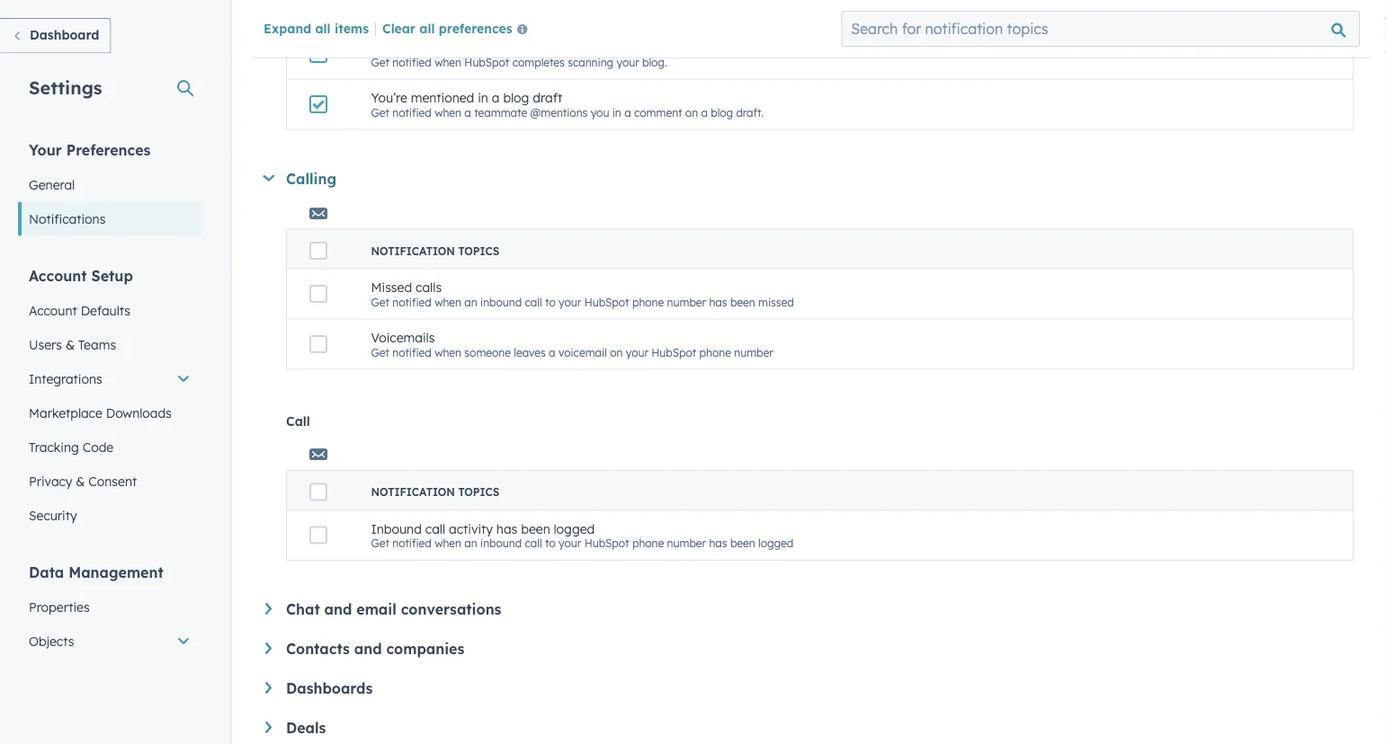 Task type: vqa. For each thing, say whether or not it's contained in the screenshot.
"MANAGE"
no



Task type: locate. For each thing, give the bounding box(es) containing it.
@mentions
[[530, 105, 588, 119]]

logged
[[554, 521, 595, 537], [759, 537, 794, 550]]

and
[[324, 601, 352, 619], [354, 641, 382, 659]]

users & teams link
[[18, 328, 202, 362]]

number for voicemails
[[734, 346, 774, 359]]

& right the users
[[66, 337, 75, 353]]

objects
[[29, 634, 74, 650]]

1 vertical spatial and
[[354, 641, 382, 659]]

&
[[66, 337, 75, 353], [76, 474, 85, 489]]

a left teammate
[[465, 105, 471, 119]]

comment
[[634, 105, 682, 119]]

0 horizontal spatial logged
[[554, 521, 595, 537]]

all for clear all preferences
[[419, 20, 435, 36]]

your preferences element
[[18, 140, 202, 236]]

notified inside missed calls get notified when an inbound call to your hubspot phone number has been missed
[[392, 295, 432, 309]]

missed
[[371, 280, 412, 295]]

account setup element
[[18, 266, 202, 533]]

1 vertical spatial notification
[[371, 486, 455, 499]]

if
[[1097, 0, 1106, 8]]

1 horizontal spatial blog
[[602, 8, 624, 21]]

to up "voicemails get notified when someone leaves a voicemail on your hubspot phone number" on the top
[[545, 295, 556, 309]]

phone for voicemails
[[700, 346, 731, 359]]

email left use
[[912, 0, 940, 8]]

all
[[564, 8, 575, 21], [315, 20, 331, 36], [419, 20, 435, 36]]

get inside "voicemails get notified when someone leaves a voicemail on your hubspot phone number"
[[371, 346, 389, 359]]

0 horizontal spatial all
[[315, 20, 331, 36]]

0 horizontal spatial email
[[357, 601, 397, 619]]

get up you're in the left top of the page
[[371, 55, 389, 69]]

0 vertical spatial inbound
[[481, 295, 522, 309]]

0 vertical spatial topics
[[458, 244, 500, 258]]

call up leaves
[[525, 295, 542, 309]]

of
[[457, 8, 468, 21]]

properties
[[29, 600, 90, 615]]

privacy & consent link
[[18, 465, 202, 499]]

when inside "voicemails get notified when someone leaves a voicemail on your hubspot phone number"
[[435, 346, 462, 359]]

scanning
[[568, 55, 614, 69]]

email
[[912, 0, 940, 8], [357, 601, 397, 619]]

2 when from the top
[[435, 55, 462, 69]]

0 vertical spatial &
[[66, 337, 75, 353]]

a left comment
[[625, 105, 631, 119]]

conversations
[[401, 601, 502, 619]]

1 vertical spatial account
[[29, 303, 77, 318]]

voicemails
[[371, 330, 435, 346]]

your inside missed calls get notified when an inbound call to your hubspot phone number has been missed
[[559, 295, 581, 309]]

caret image for dashboards
[[265, 683, 272, 694]]

number inside "voicemails get notified when someone leaves a voicemail on your hubspot phone number"
[[734, 346, 774, 359]]

1 when from the top
[[435, 0, 462, 8]]

2 an from the top
[[465, 537, 477, 550]]

your inside inbound call activity has been logged get notified when an inbound call to your hubspot phone number has been logged
[[559, 537, 581, 550]]

hubspot
[[465, 55, 509, 69], [584, 295, 629, 309], [652, 346, 697, 359], [584, 537, 629, 550]]

2 caret image from the top
[[265, 643, 272, 655]]

1 horizontal spatial all
[[419, 20, 435, 36]]

2 vertical spatial phone
[[632, 537, 664, 550]]

and for contacts
[[354, 641, 382, 659]]

inbound up leaves
[[481, 295, 522, 309]]

1 vertical spatial inbound
[[481, 537, 522, 550]]

account
[[29, 267, 87, 285], [29, 303, 77, 318]]

2 notification topics from the top
[[371, 486, 500, 499]]

your for voicemails
[[626, 346, 649, 359]]

notification
[[371, 244, 455, 258], [371, 486, 455, 499]]

caret image inside chat and email conversations dropdown button
[[265, 604, 272, 615]]

6 when from the top
[[435, 537, 462, 550]]

5 when from the top
[[435, 346, 462, 359]]

new
[[578, 8, 599, 21]]

1 vertical spatial an
[[465, 537, 477, 550]]

you right 'post'
[[622, 0, 640, 8]]

your for missed calls
[[559, 295, 581, 309]]

security link
[[18, 499, 202, 533]]

marketplace downloads
[[29, 405, 172, 421]]

2 horizontal spatial the
[[1163, 0, 1179, 8]]

to inside inbound call activity has been logged get notified when an inbound call to your hubspot phone number has been logged
[[545, 537, 556, 550]]

when down clear all preferences
[[435, 55, 462, 69]]

2 horizontal spatial all
[[564, 8, 575, 21]]

when inside you're mentioned in a blog draft get notified when a teammate @mentions you in a comment on a blog draft.
[[435, 105, 462, 119]]

blog.
[[642, 55, 667, 69]]

1 horizontal spatial email
[[912, 0, 940, 8]]

0 vertical spatial notification topics
[[371, 244, 500, 258]]

notification topics up "activity"
[[371, 486, 500, 499]]

caret image for contacts and companies
[[265, 643, 272, 655]]

1 vertical spatial notification topics
[[371, 486, 500, 499]]

has
[[709, 295, 727, 309], [496, 521, 518, 537], [709, 537, 727, 550]]

and right chat
[[324, 601, 352, 619]]

an right calls
[[465, 295, 477, 309]]

the left list at the left of the page
[[421, 8, 437, 21]]

(as
[[693, 0, 708, 8]]

preferences
[[66, 141, 151, 159]]

0 horizontal spatial &
[[66, 337, 75, 353]]

0 vertical spatial phone
[[632, 295, 664, 309]]

all inside button
[[419, 20, 435, 36]]

inbound
[[481, 295, 522, 309], [481, 537, 522, 550]]

0 vertical spatial an
[[465, 295, 477, 309]]

expand
[[264, 20, 311, 36]]

notifications link
[[18, 202, 202, 236]]

0 vertical spatial email
[[912, 0, 940, 8]]

1 vertical spatial &
[[76, 474, 85, 489]]

someone inside "voicemails get notified when someone leaves a voicemail on your hubspot phone number"
[[465, 346, 511, 359]]

when inside missed calls get notified when an inbound call to your hubspot phone number has been missed
[[435, 295, 462, 309]]

& for users
[[66, 337, 75, 353]]

inbound up the conversations
[[481, 537, 522, 550]]

a right leaves
[[549, 346, 556, 359]]

all left items
[[315, 20, 331, 36]]

on right voicemail
[[610, 346, 623, 359]]

a down blog scan completion get notified when hubspot completes scanning your blog.
[[492, 90, 500, 105]]

6 get from the top
[[371, 537, 389, 550]]

caret image inside deals 'dropdown button'
[[265, 722, 272, 734]]

notification topics
[[371, 244, 500, 258], [371, 486, 500, 499]]

you
[[622, 0, 640, 8], [943, 0, 962, 8], [591, 105, 609, 119]]

Search for notification topics search field
[[842, 11, 1360, 47]]

has inside missed calls get notified when an inbound call to your hubspot phone number has been missed
[[709, 295, 727, 309]]

authored
[[643, 0, 690, 8]]

caret image left dashboards on the left bottom
[[265, 683, 272, 694]]

data management element
[[18, 563, 202, 727]]

get inside inbound call activity has been logged get notified when an inbound call to your hubspot phone number has been logged
[[371, 537, 389, 550]]

a inside get notified when someone comments on a post you authored (as long as your author profile includes the email you use to log in to hubspot). if you're not the author, you'll get notified if you're on the list of users who receive all new blog comments.
[[586, 0, 593, 8]]

notification up calls
[[371, 244, 455, 258]]

you're up 'blog'
[[371, 8, 402, 21]]

caret image
[[263, 175, 275, 181]]

when down calls
[[435, 346, 462, 359]]

in
[[1017, 0, 1026, 8], [478, 90, 488, 105], [612, 105, 621, 119]]

0 vertical spatial notification
[[371, 244, 455, 258]]

call
[[525, 295, 542, 309], [425, 521, 445, 537], [525, 537, 542, 550]]

get up voicemails
[[371, 295, 389, 309]]

& for privacy
[[76, 474, 85, 489]]

an
[[465, 295, 477, 309], [465, 537, 477, 550]]

the right not
[[1163, 0, 1179, 8]]

contacts and companies
[[286, 641, 465, 659]]

0 horizontal spatial and
[[324, 601, 352, 619]]

on
[[571, 0, 583, 8], [405, 8, 418, 21], [685, 105, 698, 119], [610, 346, 623, 359]]

email up contacts and companies
[[357, 601, 397, 619]]

a
[[586, 0, 593, 8], [492, 90, 500, 105], [465, 105, 471, 119], [625, 105, 631, 119], [701, 105, 708, 119], [549, 346, 556, 359]]

caret image
[[265, 604, 272, 615], [265, 643, 272, 655], [265, 683, 272, 694], [265, 722, 272, 734]]

notification up inbound
[[371, 486, 455, 499]]

in right "log"
[[1017, 0, 1026, 8]]

notified
[[392, 0, 432, 8], [1270, 0, 1309, 8], [392, 55, 432, 69], [392, 105, 432, 119], [392, 295, 432, 309], [392, 346, 432, 359], [392, 537, 432, 550]]

setup
[[91, 267, 133, 285]]

blog left draft
[[503, 90, 529, 105]]

1 vertical spatial someone
[[465, 346, 511, 359]]

2 inbound from the top
[[481, 537, 522, 550]]

completion
[[433, 39, 499, 55]]

1 vertical spatial number
[[734, 346, 774, 359]]

dashboard link
[[0, 18, 111, 54]]

caret image left chat
[[265, 604, 272, 615]]

account for account setup
[[29, 267, 87, 285]]

on up "scan"
[[405, 8, 418, 21]]

hubspot inside missed calls get notified when an inbound call to your hubspot phone number has been missed
[[584, 295, 629, 309]]

you right @mentions
[[591, 105, 609, 119]]

2 get from the top
[[371, 55, 389, 69]]

2 horizontal spatial in
[[1017, 0, 1026, 8]]

notified left "activity"
[[392, 537, 432, 550]]

hubspot inside inbound call activity has been logged get notified when an inbound call to your hubspot phone number has been logged
[[584, 537, 629, 550]]

author
[[777, 0, 810, 8]]

inbound call activity has been logged get notified when an inbound call to your hubspot phone number has been logged
[[371, 521, 794, 550]]

number for missed calls
[[667, 295, 706, 309]]

caret image inside contacts and companies dropdown button
[[265, 643, 272, 655]]

1 someone from the top
[[465, 0, 511, 8]]

get inside blog scan completion get notified when hubspot completes scanning your blog.
[[371, 55, 389, 69]]

when inside inbound call activity has been logged get notified when an inbound call to your hubspot phone number has been logged
[[435, 537, 462, 550]]

when up clear all preferences
[[435, 0, 462, 8]]

0 vertical spatial and
[[324, 601, 352, 619]]

account setup
[[29, 267, 133, 285]]

calls
[[416, 280, 442, 295]]

2 someone from the top
[[465, 346, 511, 359]]

0 vertical spatial account
[[29, 267, 87, 285]]

notified up voicemails
[[392, 295, 432, 309]]

your
[[29, 141, 62, 159]]

caret image left contacts
[[265, 643, 272, 655]]

get
[[1250, 0, 1267, 8]]

caret image left deals
[[265, 722, 272, 734]]

3 caret image from the top
[[265, 683, 272, 694]]

notification topics up calls
[[371, 244, 500, 258]]

0 horizontal spatial you
[[591, 105, 609, 119]]

on inside "voicemails get notified when someone leaves a voicemail on your hubspot phone number"
[[610, 346, 623, 359]]

get left mentioned
[[371, 105, 389, 119]]

get up chat and email conversations on the left of the page
[[371, 537, 389, 550]]

in right mentioned
[[478, 90, 488, 105]]

and down chat and email conversations on the left of the page
[[354, 641, 382, 659]]

teammate
[[474, 105, 527, 119]]

0 vertical spatial number
[[667, 295, 706, 309]]

4 caret image from the top
[[265, 722, 272, 734]]

if
[[1312, 0, 1319, 8]]

notified down calls
[[392, 346, 432, 359]]

blog
[[602, 8, 624, 21], [503, 90, 529, 105], [711, 105, 733, 119]]

topics
[[458, 244, 500, 258], [458, 486, 500, 499]]

1 inbound from the top
[[481, 295, 522, 309]]

calling
[[286, 170, 337, 188]]

you left use
[[943, 0, 962, 8]]

notified down clear
[[392, 55, 432, 69]]

1 caret image from the top
[[265, 604, 272, 615]]

when right inbound
[[435, 537, 462, 550]]

missed calls get notified when an inbound call to your hubspot phone number has been missed
[[371, 280, 794, 309]]

phone inside missed calls get notified when an inbound call to your hubspot phone number has been missed
[[632, 295, 664, 309]]

users
[[29, 337, 62, 353]]

1 topics from the top
[[458, 244, 500, 258]]

notifications
[[29, 211, 106, 227]]

in left comment
[[612, 105, 621, 119]]

on right comment
[[685, 105, 698, 119]]

caret image inside dashboards dropdown button
[[265, 683, 272, 694]]

blog left draft.
[[711, 105, 733, 119]]

get down missed
[[371, 346, 389, 359]]

number inside missed calls get notified when an inbound call to your hubspot phone number has been missed
[[667, 295, 706, 309]]

all left new
[[564, 8, 575, 21]]

3 when from the top
[[435, 105, 462, 119]]

2 horizontal spatial you
[[943, 0, 962, 8]]

1 horizontal spatial &
[[76, 474, 85, 489]]

account up account defaults
[[29, 267, 87, 285]]

get up clear
[[371, 0, 389, 8]]

blog right new
[[602, 8, 624, 21]]

4 when from the top
[[435, 295, 462, 309]]

when up voicemails
[[435, 295, 462, 309]]

1 notification from the top
[[371, 244, 455, 258]]

inbound inside inbound call activity has been logged get notified when an inbound call to your hubspot phone number has been logged
[[481, 537, 522, 550]]

1 vertical spatial phone
[[700, 346, 731, 359]]

email inside get notified when someone comments on a post you authored (as long as your author profile includes the email you use to log in to hubspot). if you're not the author, you'll get notified if you're on the list of users who receive all new blog comments.
[[912, 0, 940, 8]]

the right includes at the right of the page
[[893, 0, 909, 8]]

1 account from the top
[[29, 267, 87, 285]]

0 horizontal spatial blog
[[503, 90, 529, 105]]

notified inside blog scan completion get notified when hubspot completes scanning your blog.
[[392, 55, 432, 69]]

phone inside "voicemails get notified when someone leaves a voicemail on your hubspot phone number"
[[700, 346, 731, 359]]

5 get from the top
[[371, 346, 389, 359]]

contacts and companies button
[[265, 641, 1354, 659]]

account up the users
[[29, 303, 77, 318]]

someone left leaves
[[465, 346, 511, 359]]

1 an from the top
[[465, 295, 477, 309]]

all inside get notified when someone comments on a post you authored (as long as your author profile includes the email you use to log in to hubspot). if you're not the author, you'll get notified if you're on the list of users who receive all new blog comments.
[[564, 8, 575, 21]]

your inside "voicemails get notified when someone leaves a voicemail on your hubspot phone number"
[[626, 346, 649, 359]]

0 horizontal spatial the
[[421, 8, 437, 21]]

to right "activity"
[[545, 537, 556, 550]]

someone up preferences
[[465, 0, 511, 8]]

0 vertical spatial someone
[[465, 0, 511, 8]]

1 horizontal spatial logged
[[759, 537, 794, 550]]

and for chat
[[324, 601, 352, 619]]

phone
[[632, 295, 664, 309], [700, 346, 731, 359], [632, 537, 664, 550]]

an up the conversations
[[465, 537, 477, 550]]

get inside you're mentioned in a blog draft get notified when a teammate @mentions you in a comment on a blog draft.
[[371, 105, 389, 119]]

account for account defaults
[[29, 303, 77, 318]]

list
[[440, 8, 454, 21]]

number inside inbound call activity has been logged get notified when an inbound call to your hubspot phone number has been logged
[[667, 537, 706, 550]]

all for expand all items
[[315, 20, 331, 36]]

notified down "scan"
[[392, 105, 432, 119]]

1 get from the top
[[371, 0, 389, 8]]

account defaults link
[[18, 294, 202, 328]]

a left 'post'
[[586, 0, 593, 8]]

1 vertical spatial topics
[[458, 486, 500, 499]]

not
[[1143, 0, 1160, 8]]

1 horizontal spatial and
[[354, 641, 382, 659]]

get inside missed calls get notified when an inbound call to your hubspot phone number has been missed
[[371, 295, 389, 309]]

you're right if
[[1109, 0, 1140, 8]]

notified inside "voicemails get notified when someone leaves a voicemail on your hubspot phone number"
[[392, 346, 432, 359]]

3 get from the top
[[371, 105, 389, 119]]

0 horizontal spatial in
[[478, 90, 488, 105]]

your inside blog scan completion get notified when hubspot completes scanning your blog.
[[617, 55, 639, 69]]

all up "scan"
[[419, 20, 435, 36]]

call left "activity"
[[425, 521, 445, 537]]

when left teammate
[[435, 105, 462, 119]]

scan
[[401, 39, 429, 55]]

2 vertical spatial number
[[667, 537, 706, 550]]

caret image for deals
[[265, 722, 272, 734]]

1 horizontal spatial in
[[612, 105, 621, 119]]

& right privacy at the left bottom of page
[[76, 474, 85, 489]]

2 account from the top
[[29, 303, 77, 318]]

4 get from the top
[[371, 295, 389, 309]]

settings
[[29, 76, 102, 99]]

your inside get notified when someone comments on a post you authored (as long as your author profile includes the email you use to log in to hubspot). if you're not the author, you'll get notified if you're on the list of users who receive all new blog comments.
[[751, 0, 774, 8]]



Task type: describe. For each thing, give the bounding box(es) containing it.
receive
[[525, 8, 561, 21]]

when inside get notified when someone comments on a post you authored (as long as your author profile includes the email you use to log in to hubspot). if you're not the author, you'll get notified if you're on the list of users who receive all new blog comments.
[[435, 0, 462, 8]]

missed
[[759, 295, 794, 309]]

chat and email conversations
[[286, 601, 502, 619]]

your for blog scan completion
[[617, 55, 639, 69]]

1 horizontal spatial you
[[622, 0, 640, 8]]

on inside you're mentioned in a blog draft get notified when a teammate @mentions you in a comment on a blog draft.
[[685, 105, 698, 119]]

clear all preferences
[[382, 20, 513, 36]]

1 vertical spatial email
[[357, 601, 397, 619]]

integrations
[[29, 371, 102, 387]]

calling button
[[263, 170, 1354, 188]]

marketplace downloads link
[[18, 396, 202, 431]]

you're
[[371, 90, 407, 105]]

deals
[[286, 720, 326, 738]]

to right "log"
[[1029, 0, 1040, 8]]

in inside get notified when someone comments on a post you authored (as long as your author profile includes the email you use to log in to hubspot). if you're not the author, you'll get notified if you're on the list of users who receive all new blog comments.
[[1017, 0, 1026, 8]]

account defaults
[[29, 303, 130, 318]]

marketplace
[[29, 405, 102, 421]]

clear all preferences button
[[382, 19, 535, 40]]

when inside blog scan completion get notified when hubspot completes scanning your blog.
[[435, 55, 462, 69]]

caret image for chat and email conversations
[[265, 604, 272, 615]]

call
[[286, 413, 310, 429]]

dashboards button
[[265, 680, 1354, 698]]

who
[[501, 8, 522, 21]]

chat
[[286, 601, 320, 619]]

call right "activity"
[[525, 537, 542, 550]]

security
[[29, 508, 77, 524]]

to inside missed calls get notified when an inbound call to your hubspot phone number has been missed
[[545, 295, 556, 309]]

tracking code link
[[18, 431, 202, 465]]

you're mentioned in a blog draft get notified when a teammate @mentions you in a comment on a blog draft.
[[371, 90, 764, 119]]

get notified when someone comments on a post you authored (as long as your author profile includes the email you use to log in to hubspot). if you're not the author, you'll get notified if you're on the list of users who receive all new blog comments.
[[371, 0, 1319, 21]]

general link
[[18, 168, 202, 202]]

a inside "voicemails get notified when someone leaves a voicemail on your hubspot phone number"
[[549, 346, 556, 359]]

2 horizontal spatial blog
[[711, 105, 733, 119]]

companies
[[386, 641, 465, 659]]

integrations button
[[18, 362, 202, 396]]

activity
[[449, 521, 493, 537]]

call inside missed calls get notified when an inbound call to your hubspot phone number has been missed
[[525, 295, 542, 309]]

long
[[711, 0, 733, 8]]

phone inside inbound call activity has been logged get notified when an inbound call to your hubspot phone number has been logged
[[632, 537, 664, 550]]

expand all items button
[[264, 20, 369, 36]]

phone for missed calls
[[632, 295, 664, 309]]

dashboard
[[30, 27, 99, 43]]

2 topics from the top
[[458, 486, 500, 499]]

hubspot inside "voicemails get notified when someone leaves a voicemail on your hubspot phone number"
[[652, 346, 697, 359]]

someone inside get notified when someone comments on a post you authored (as long as your author profile includes the email you use to log in to hubspot). if you're not the author, you'll get notified if you're on the list of users who receive all new blog comments.
[[465, 0, 511, 8]]

code
[[82, 440, 114, 455]]

1 horizontal spatial you're
[[1109, 0, 1140, 8]]

users
[[471, 8, 498, 21]]

blog scan completion get notified when hubspot completes scanning your blog.
[[371, 39, 667, 69]]

mentioned
[[411, 90, 474, 105]]

1 notification topics from the top
[[371, 244, 500, 258]]

general
[[29, 177, 75, 193]]

voicemail
[[559, 346, 607, 359]]

profile
[[813, 0, 845, 8]]

items
[[335, 20, 369, 36]]

properties link
[[18, 591, 202, 625]]

blog
[[371, 39, 398, 55]]

2 notification from the top
[[371, 486, 455, 499]]

defaults
[[81, 303, 130, 318]]

deals button
[[265, 720, 1354, 738]]

includes
[[848, 0, 890, 8]]

privacy
[[29, 474, 72, 489]]

notified left the if
[[1270, 0, 1309, 8]]

use
[[965, 0, 982, 8]]

tracking code
[[29, 440, 114, 455]]

notified inside inbound call activity has been logged get notified when an inbound call to your hubspot phone number has been logged
[[392, 537, 432, 550]]

an inside missed calls get notified when an inbound call to your hubspot phone number has been missed
[[465, 295, 477, 309]]

completes
[[513, 55, 565, 69]]

voicemails get notified when someone leaves a voicemail on your hubspot phone number
[[371, 330, 774, 359]]

inbound
[[371, 521, 422, 537]]

privacy & consent
[[29, 474, 137, 489]]

draft.
[[736, 105, 764, 119]]

draft
[[533, 90, 562, 105]]

notified up clear
[[392, 0, 432, 8]]

post
[[596, 0, 619, 8]]

been inside missed calls get notified when an inbound call to your hubspot phone number has been missed
[[730, 295, 755, 309]]

preferences
[[439, 20, 513, 36]]

hubspot inside blog scan completion get notified when hubspot completes scanning your blog.
[[465, 55, 509, 69]]

expand all items
[[264, 20, 369, 36]]

data
[[29, 564, 64, 582]]

0 horizontal spatial you're
[[371, 8, 402, 21]]

author,
[[1182, 0, 1218, 8]]

log
[[999, 0, 1014, 8]]

data management
[[29, 564, 164, 582]]

management
[[69, 564, 164, 582]]

on left 'post'
[[571, 0, 583, 8]]

get inside get notified when someone comments on a post you authored (as long as your author profile includes the email you use to log in to hubspot). if you're not the author, you'll get notified if you're on the list of users who receive all new blog comments.
[[371, 0, 389, 8]]

you'll
[[1221, 0, 1247, 8]]

consent
[[88, 474, 137, 489]]

notified inside you're mentioned in a blog draft get notified when a teammate @mentions you in a comment on a blog draft.
[[392, 105, 432, 119]]

clear
[[382, 20, 416, 36]]

leaves
[[514, 346, 546, 359]]

an inside inbound call activity has been logged get notified when an inbound call to your hubspot phone number has been logged
[[465, 537, 477, 550]]

comments
[[514, 0, 568, 8]]

your preferences
[[29, 141, 151, 159]]

blog inside get notified when someone comments on a post you authored (as long as your author profile includes the email you use to log in to hubspot). if you're not the author, you'll get notified if you're on the list of users who receive all new blog comments.
[[602, 8, 624, 21]]

to left "log"
[[985, 0, 996, 8]]

as
[[736, 0, 748, 8]]

contacts
[[286, 641, 350, 659]]

comments.
[[627, 8, 683, 21]]

objects button
[[18, 625, 202, 659]]

1 horizontal spatial the
[[893, 0, 909, 8]]

you inside you're mentioned in a blog draft get notified when a teammate @mentions you in a comment on a blog draft.
[[591, 105, 609, 119]]

chat and email conversations button
[[265, 601, 1354, 619]]

tracking
[[29, 440, 79, 455]]

inbound inside missed calls get notified when an inbound call to your hubspot phone number has been missed
[[481, 295, 522, 309]]

a left draft.
[[701, 105, 708, 119]]

dashboards
[[286, 680, 373, 698]]



